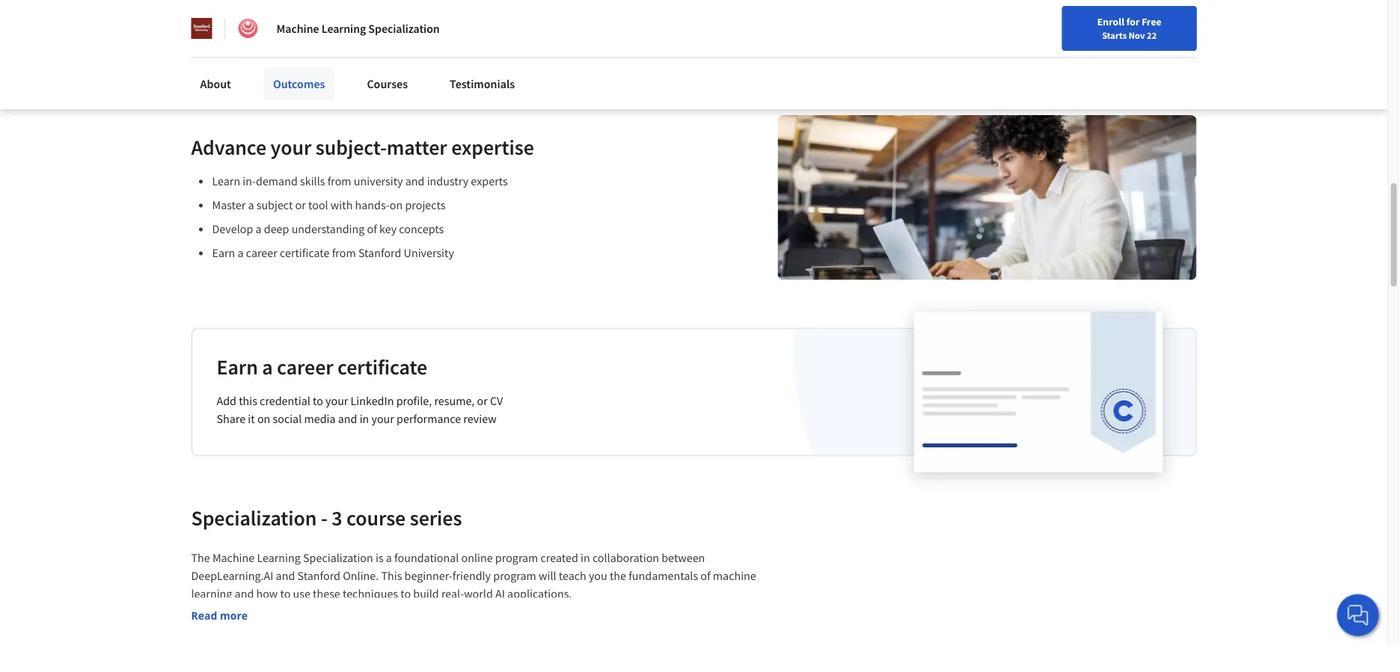 Task type: locate. For each thing, give the bounding box(es) containing it.
show notifications image
[[1186, 19, 1204, 37]]

earn for earn a career certificate from stanford university
[[212, 246, 235, 261]]

to left use
[[280, 587, 291, 602]]

your
[[994, 17, 1014, 31], [271, 134, 311, 160], [326, 394, 348, 409], [372, 412, 394, 427]]

the machine learning specialization is a foundational online program created in collaboration between deeplearning.ai and stanford online. this beginner-friendly program will teach you the fundamentals of machine learning and how to use these techniques to build real-world ai applications. read more
[[191, 551, 759, 623]]

None search field
[[213, 9, 572, 39]]

specialization up courses link at the top
[[368, 21, 440, 36]]

0 vertical spatial more
[[248, 26, 275, 41]]

from for university
[[327, 174, 351, 189]]

is
[[376, 551, 384, 566]]

skills
[[300, 174, 325, 189]]

1 vertical spatial stanford
[[297, 569, 340, 584]]

0 vertical spatial specialization
[[368, 21, 440, 36]]

career
[[1038, 17, 1066, 31]]

0 vertical spatial stanford
[[358, 246, 401, 261]]

1 vertical spatial machine
[[212, 551, 255, 566]]

0 horizontal spatial learning
[[257, 551, 301, 566]]

1 vertical spatial or
[[477, 394, 488, 409]]

build
[[413, 587, 439, 602]]

to left build
[[400, 587, 411, 602]]

0 horizontal spatial certificate
[[280, 246, 330, 261]]

will
[[539, 569, 556, 584]]

0 vertical spatial program
[[495, 551, 538, 566]]

0 vertical spatial or
[[295, 198, 306, 213]]

0 vertical spatial from
[[327, 174, 351, 189]]

learning up how
[[257, 551, 301, 566]]

career
[[246, 246, 277, 261], [277, 354, 333, 380]]

in inside 'add this credential to your linkedin profile, resume, or cv share it on social media and in your performance review'
[[360, 412, 369, 427]]

from up the with
[[327, 174, 351, 189]]

for
[[1126, 15, 1140, 28], [360, 26, 375, 41]]

0 horizontal spatial in
[[360, 412, 369, 427]]

testimonials link
[[441, 67, 524, 100]]

or left cv
[[477, 394, 488, 409]]

0 vertical spatial certificate
[[280, 246, 330, 261]]

in up you
[[581, 551, 590, 566]]

0 horizontal spatial for
[[360, 26, 375, 41]]

deep
[[264, 222, 289, 237]]

collaboration
[[593, 551, 659, 566]]

to inside 'add this credential to your linkedin profile, resume, or cv share it on social media and in your performance review'
[[313, 394, 323, 409]]

1 vertical spatial learn
[[212, 174, 240, 189]]

stanford up these
[[297, 569, 340, 584]]

to up media
[[313, 394, 323, 409]]

the
[[191, 551, 210, 566]]

in
[[360, 412, 369, 427], [581, 551, 590, 566]]

coursera career certificate image
[[914, 312, 1163, 472]]

free
[[1142, 15, 1162, 28]]

machine
[[276, 21, 319, 36], [212, 551, 255, 566]]

1 horizontal spatial to
[[313, 394, 323, 409]]

a right master
[[248, 198, 254, 213]]

machine right deeplearning.ai icon
[[276, 21, 319, 36]]

on up "key"
[[390, 198, 403, 213]]

a
[[248, 198, 254, 213], [256, 222, 262, 237], [238, 246, 244, 261], [262, 354, 273, 380], [386, 551, 392, 566]]

series
[[410, 505, 462, 531]]

on
[[390, 198, 403, 213], [257, 412, 270, 427]]

1 horizontal spatial for
[[1126, 15, 1140, 28]]

1 horizontal spatial certificate
[[338, 354, 427, 380]]

master
[[212, 198, 246, 213]]

0 horizontal spatial stanford
[[297, 569, 340, 584]]

1 vertical spatial certificate
[[338, 354, 427, 380]]

for up nov
[[1126, 15, 1140, 28]]

machine inside the machine learning specialization is a foundational online program created in collaboration between deeplearning.ai and stanford online. this beginner-friendly program will teach you the fundamentals of machine learning and how to use these techniques to build real-world ai applications. read more
[[212, 551, 255, 566]]

your up media
[[326, 394, 348, 409]]

0 horizontal spatial on
[[257, 412, 270, 427]]

testimonials
[[450, 76, 515, 91]]

earn up add
[[217, 354, 258, 380]]

0 vertical spatial on
[[390, 198, 403, 213]]

master a subject or tool with hands-on projects
[[212, 198, 445, 213]]

deeplearning.ai image
[[238, 18, 259, 39]]

2 vertical spatial specialization
[[303, 551, 373, 566]]

or left tool
[[295, 198, 306, 213]]

specialization up the online.
[[303, 551, 373, 566]]

career up credential on the bottom left
[[277, 354, 333, 380]]

of down between at the bottom
[[701, 569, 711, 584]]

your right find
[[994, 17, 1014, 31]]

machine up deeplearning.ai
[[212, 551, 255, 566]]

earn down develop
[[212, 246, 235, 261]]

or
[[295, 198, 306, 213], [477, 394, 488, 409]]

from
[[327, 174, 351, 189], [332, 246, 356, 261]]

from down "understanding"
[[332, 246, 356, 261]]

1 vertical spatial more
[[220, 609, 248, 623]]

1 vertical spatial in
[[581, 551, 590, 566]]

this
[[239, 394, 257, 409]]

1 vertical spatial learning
[[257, 551, 301, 566]]

and up projects
[[405, 174, 425, 189]]

or inside 'add this credential to your linkedin profile, resume, or cv share it on social media and in your performance review'
[[477, 394, 488, 409]]

3
[[332, 505, 342, 531]]

1 vertical spatial on
[[257, 412, 270, 427]]

0 vertical spatial in
[[360, 412, 369, 427]]

enroll
[[1097, 15, 1124, 28]]

in-
[[243, 174, 256, 189]]

more right read
[[220, 609, 248, 623]]

of left "key"
[[367, 222, 377, 237]]

university
[[404, 246, 454, 261]]

about
[[278, 26, 308, 41]]

media
[[304, 412, 336, 427]]

specialization
[[368, 21, 440, 36], [191, 505, 317, 531], [303, 551, 373, 566]]

learning inside the machine learning specialization is a foundational online program created in collaboration between deeplearning.ai and stanford online. this beginner-friendly program will teach you the fundamentals of machine learning and how to use these techniques to build real-world ai applications. read more
[[257, 551, 301, 566]]

earn
[[212, 246, 235, 261], [217, 354, 258, 380]]

0 vertical spatial earn
[[212, 246, 235, 261]]

credential
[[260, 394, 310, 409]]

a up credential on the bottom left
[[262, 354, 273, 380]]

machine
[[713, 569, 756, 584]]

1 horizontal spatial on
[[390, 198, 403, 213]]

experts
[[471, 174, 508, 189]]

a down develop
[[238, 246, 244, 261]]

advance your subject-matter expertise
[[191, 134, 534, 160]]

a left deep
[[256, 222, 262, 237]]

learn left in-
[[212, 174, 240, 189]]

stanford down "key"
[[358, 246, 401, 261]]

concepts
[[399, 222, 444, 237]]

1 vertical spatial earn
[[217, 354, 258, 380]]

in down linkedin
[[360, 412, 369, 427]]

of
[[367, 222, 377, 237], [701, 569, 711, 584]]

the
[[610, 569, 626, 584]]

and up use
[[276, 569, 295, 584]]

this
[[381, 569, 402, 584]]

and right media
[[338, 412, 357, 427]]

stanford inside the machine learning specialization is a foundational online program created in collaboration between deeplearning.ai and stanford online. this beginner-friendly program will teach you the fundamentals of machine learning and how to use these techniques to build real-world ai applications. read more
[[297, 569, 340, 584]]

0 vertical spatial of
[[367, 222, 377, 237]]

certificate up linkedin
[[338, 354, 427, 380]]

stanford
[[358, 246, 401, 261], [297, 569, 340, 584]]

a right is
[[386, 551, 392, 566]]

1 vertical spatial from
[[332, 246, 356, 261]]

learning right about
[[321, 21, 366, 36]]

0 vertical spatial learning
[[321, 21, 366, 36]]

nov
[[1129, 29, 1145, 41]]

specialization up deeplearning.ai
[[191, 505, 317, 531]]

learn more about coursera for business
[[216, 26, 423, 41]]

subject-
[[316, 134, 387, 160]]

certificate down develop a deep understanding of key concepts
[[280, 246, 330, 261]]

0 horizontal spatial to
[[280, 587, 291, 602]]

tool
[[308, 198, 328, 213]]

1 horizontal spatial in
[[581, 551, 590, 566]]

from for stanford
[[332, 246, 356, 261]]

about
[[200, 76, 231, 91]]

hands-
[[355, 198, 390, 213]]

for left business on the left top of the page
[[360, 26, 375, 41]]

career down deep
[[246, 246, 277, 261]]

beginner-
[[404, 569, 453, 584]]

develop a deep understanding of key concepts
[[212, 222, 444, 237]]

your up demand
[[271, 134, 311, 160]]

on right it
[[257, 412, 270, 427]]

1 vertical spatial career
[[277, 354, 333, 380]]

certificate
[[280, 246, 330, 261], [338, 354, 427, 380]]

0 vertical spatial learn
[[216, 26, 246, 41]]

1 horizontal spatial of
[[701, 569, 711, 584]]

1 vertical spatial of
[[701, 569, 711, 584]]

more left about
[[248, 26, 275, 41]]

1 horizontal spatial machine
[[276, 21, 319, 36]]

1 horizontal spatial or
[[477, 394, 488, 409]]

a for earn a career certificate from stanford university
[[238, 246, 244, 261]]

0 horizontal spatial machine
[[212, 551, 255, 566]]

1 horizontal spatial learning
[[321, 21, 366, 36]]

and inside 'add this credential to your linkedin profile, resume, or cv share it on social media and in your performance review'
[[338, 412, 357, 427]]

to
[[313, 394, 323, 409], [280, 587, 291, 602], [400, 587, 411, 602]]

your down linkedin
[[372, 412, 394, 427]]

-
[[321, 505, 328, 531]]

0 vertical spatial career
[[246, 246, 277, 261]]

learn right stanford university icon at the top left of the page
[[216, 26, 246, 41]]

english button
[[1074, 0, 1164, 49]]



Task type: vqa. For each thing, say whether or not it's contained in the screenshot.
The Machine Learning Specialization is a foundational online program created in collaboration between DeepLearning.AI and Stanford Online. This beginner-friendly program will teach you the fundamentals of machine learning and how to use these techniques to build real-world AI applications. Read more
yes



Task type: describe. For each thing, give the bounding box(es) containing it.
profile,
[[396, 394, 432, 409]]

linkedin
[[351, 394, 394, 409]]

earn for earn a career certificate
[[217, 354, 258, 380]]

in inside the machine learning specialization is a foundational online program created in collaboration between deeplearning.ai and stanford online. this beginner-friendly program will teach you the fundamentals of machine learning and how to use these techniques to build real-world ai applications. read more
[[581, 551, 590, 566]]

certificate for earn a career certificate from stanford university
[[280, 246, 330, 261]]

on inside 'add this credential to your linkedin profile, resume, or cv share it on social media and in your performance review'
[[257, 412, 270, 427]]

add
[[217, 394, 236, 409]]

of inside the machine learning specialization is a foundational online program created in collaboration between deeplearning.ai and stanford online. this beginner-friendly program will teach you the fundamentals of machine learning and how to use these techniques to build real-world ai applications. read more
[[701, 569, 711, 584]]

course
[[346, 505, 406, 531]]

2 horizontal spatial to
[[400, 587, 411, 602]]

your inside 'link'
[[994, 17, 1014, 31]]

a for earn a career certificate
[[262, 354, 273, 380]]

1 vertical spatial program
[[493, 569, 536, 584]]

expertise
[[451, 134, 534, 160]]

subject
[[256, 198, 293, 213]]

teach
[[559, 569, 586, 584]]

industry
[[427, 174, 469, 189]]

about link
[[191, 67, 240, 100]]

stanford university image
[[191, 18, 212, 39]]

business
[[377, 26, 423, 41]]

created
[[541, 551, 578, 566]]

ai
[[495, 587, 505, 602]]

world
[[464, 587, 493, 602]]

a for develop a deep understanding of key concepts
[[256, 222, 262, 237]]

specialization - 3 course series
[[191, 505, 462, 531]]

coursera
[[311, 26, 357, 41]]

performance
[[397, 412, 461, 427]]

22
[[1147, 29, 1157, 41]]

outcomes link
[[264, 67, 334, 100]]

1 horizontal spatial stanford
[[358, 246, 401, 261]]

for inside enroll for free starts nov 22
[[1126, 15, 1140, 28]]

enroll for free starts nov 22
[[1097, 15, 1162, 41]]

career for earn a career certificate from stanford university
[[246, 246, 277, 261]]

add this credential to your linkedin profile, resume, or cv share it on social media and in your performance review
[[217, 394, 503, 427]]

0 horizontal spatial of
[[367, 222, 377, 237]]

a inside the machine learning specialization is a foundational online program created in collaboration between deeplearning.ai and stanford online. this beginner-friendly program will teach you the fundamentals of machine learning and how to use these techniques to build real-world ai applications. read more
[[386, 551, 392, 566]]

english
[[1101, 17, 1137, 32]]

foundational
[[394, 551, 459, 566]]

online.
[[343, 569, 379, 584]]

projects
[[405, 198, 445, 213]]

courses link
[[358, 67, 417, 100]]

machine learning specialization
[[276, 21, 440, 36]]

0 vertical spatial machine
[[276, 21, 319, 36]]

it
[[248, 412, 255, 427]]

earn a career certificate from stanford university
[[212, 246, 454, 261]]

deeplearning.ai
[[191, 569, 273, 584]]

find your new career link
[[965, 15, 1074, 34]]

learning
[[191, 587, 232, 602]]

techniques
[[343, 587, 398, 602]]

learn more about coursera for business link
[[216, 26, 423, 41]]

cv
[[490, 394, 503, 409]]

career for earn a career certificate
[[277, 354, 333, 380]]

0 horizontal spatial or
[[295, 198, 306, 213]]

resume,
[[434, 394, 475, 409]]

read more button
[[191, 608, 248, 624]]

specialization inside the machine learning specialization is a foundational online program created in collaboration between deeplearning.ai and stanford online. this beginner-friendly program will teach you the fundamentals of machine learning and how to use these techniques to build real-world ai applications. read more
[[303, 551, 373, 566]]

certificate for earn a career certificate
[[338, 354, 427, 380]]

friendly
[[453, 569, 491, 584]]

share
[[217, 412, 246, 427]]

fundamentals
[[629, 569, 698, 584]]

and down deeplearning.ai
[[235, 587, 254, 602]]

a for master a subject or tool with hands-on projects
[[248, 198, 254, 213]]

between
[[662, 551, 705, 566]]

understanding
[[292, 222, 365, 237]]

social
[[273, 412, 302, 427]]

coursera enterprise logos image
[[863, 0, 1162, 31]]

review
[[463, 412, 497, 427]]

1 vertical spatial specialization
[[191, 505, 317, 531]]

applications.
[[507, 587, 572, 602]]

how
[[256, 587, 278, 602]]

use
[[293, 587, 310, 602]]

find
[[973, 17, 992, 31]]

real-
[[441, 587, 464, 602]]

courses
[[367, 76, 408, 91]]

new
[[1016, 17, 1036, 31]]

earn a career certificate
[[217, 354, 427, 380]]

starts
[[1102, 29, 1127, 41]]

find your new career
[[973, 17, 1066, 31]]

more inside the machine learning specialization is a foundational online program created in collaboration between deeplearning.ai and stanford online. this beginner-friendly program will teach you the fundamentals of machine learning and how to use these techniques to build real-world ai applications. read more
[[220, 609, 248, 623]]

learn for learn more about coursera for business
[[216, 26, 246, 41]]

advance
[[191, 134, 266, 160]]

online
[[461, 551, 493, 566]]

matter
[[387, 134, 447, 160]]

you
[[589, 569, 607, 584]]

develop
[[212, 222, 253, 237]]

learn for learn in-demand skills from university and industry experts
[[212, 174, 240, 189]]

chat with us image
[[1346, 604, 1370, 628]]

key
[[379, 222, 397, 237]]

these
[[313, 587, 340, 602]]

read
[[191, 609, 217, 623]]

with
[[331, 198, 353, 213]]

learn in-demand skills from university and industry experts
[[212, 174, 508, 189]]

university
[[354, 174, 403, 189]]



